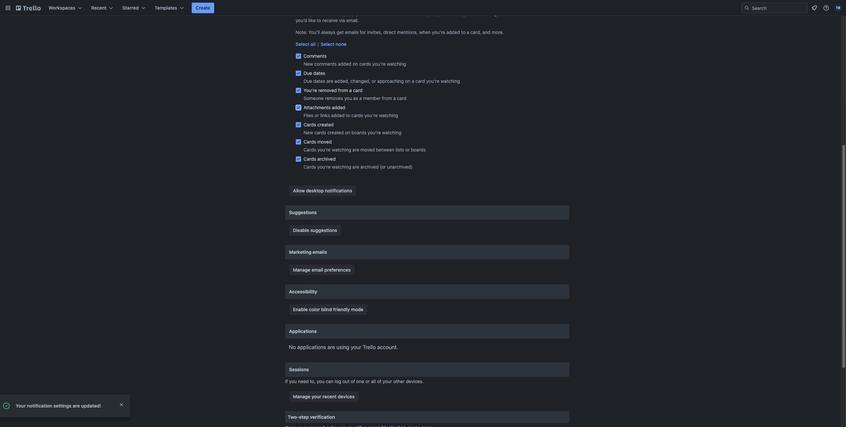 Task type: vqa. For each thing, say whether or not it's contained in the screenshot.
Archived
yes



Task type: describe. For each thing, give the bounding box(es) containing it.
comments
[[315, 61, 337, 67]]

new for new cards created on boards you're watching
[[304, 130, 313, 136]]

are for updated!
[[76, 404, 83, 409]]

more.
[[492, 29, 504, 35]]

cards up changed,
[[359, 61, 371, 67]]

via
[[339, 18, 345, 23]]

marketing emails
[[289, 250, 327, 255]]

new comments added on cards you're watching
[[304, 61, 406, 67]]

1 horizontal spatial select
[[321, 41, 335, 47]]

cards you're watching are archived (or unarchived)
[[304, 164, 413, 170]]

your
[[19, 404, 29, 409]]

desktop
[[306, 188, 324, 194]]

out
[[343, 379, 350, 385]]

as
[[353, 96, 358, 101]]

0 horizontal spatial and
[[441, 11, 449, 17]]

new for new comments added on cards you're watching
[[304, 61, 313, 67]]

updated!
[[84, 404, 104, 409]]

settings
[[57, 404, 75, 409]]

cards down as
[[352, 113, 363, 118]]

card,
[[471, 29, 482, 35]]

cards archived
[[304, 156, 336, 162]]

cards for cards moved
[[304, 139, 316, 145]]

|
[[318, 41, 319, 47]]

1 horizontal spatial and
[[483, 29, 491, 35]]

you're
[[304, 88, 317, 93]]

trello
[[363, 345, 376, 351]]

cards for cards you're watching are archived (or unarchived)
[[304, 164, 316, 170]]

log
[[335, 379, 341, 385]]

boards,
[[413, 11, 429, 17]]

0 horizontal spatial moved
[[318, 139, 332, 145]]

select all | select none
[[296, 41, 347, 47]]

create button
[[192, 3, 214, 13]]

added left card,
[[447, 29, 460, 35]]

step
[[299, 415, 309, 421]]

0 vertical spatial all
[[311, 41, 316, 47]]

due for due dates are added, changed, or approaching on a card you're watching
[[304, 78, 312, 84]]

cards right lists,
[[450, 11, 462, 17]]

1 horizontal spatial boards
[[411, 147, 426, 153]]

color
[[309, 307, 320, 313]]

always
[[321, 29, 336, 35]]

a right approaching in the top left of the page
[[412, 78, 414, 84]]

note: you'll always get emails for invites, direct mentions, when you're added to a card, and more.
[[296, 29, 504, 35]]

added down removes
[[332, 105, 346, 110]]

no
[[289, 345, 296, 351]]

to up the new cards created on boards you're watching
[[346, 113, 350, 118]]

you're removed from a card
[[304, 88, 363, 93]]

suggestions
[[289, 210, 317, 216]]

using
[[337, 345, 350, 351]]

select all button
[[296, 41, 316, 48]]

1 horizontal spatial email
[[366, 11, 377, 17]]

back to home image
[[16, 3, 41, 13]]

a right as
[[360, 96, 362, 101]]

starred button
[[118, 3, 149, 13]]

manage email preferences
[[293, 268, 351, 273]]

search image
[[745, 5, 750, 11]]

0 horizontal spatial for
[[360, 29, 366, 35]]

due for due dates
[[304, 70, 312, 76]]

you'd
[[296, 18, 307, 23]]

removes
[[325, 96, 343, 101]]

select none button
[[321, 41, 347, 48]]

only
[[337, 11, 346, 17]]

a left card,
[[467, 29, 469, 35]]

which
[[515, 11, 527, 17]]

get
[[337, 29, 344, 35]]

1 vertical spatial created
[[328, 130, 344, 136]]

a up "someone removes you as a member from a card"
[[350, 88, 352, 93]]

enable
[[293, 307, 308, 313]]

invites,
[[367, 29, 382, 35]]

recent button
[[87, 3, 117, 13]]

manage email preferences link
[[289, 265, 355, 276]]

added right links
[[331, 113, 345, 118]]

0 vertical spatial emails
[[345, 29, 359, 35]]

.
[[497, 11, 499, 17]]

cards you're watching are moved between lists or boards
[[304, 147, 426, 153]]

you'll
[[309, 29, 320, 35]]

0 vertical spatial for
[[406, 11, 412, 17]]

two-
[[288, 415, 299, 421]]

dismiss flag image
[[122, 403, 127, 408]]

manage for manage your recent devices
[[293, 395, 311, 400]]

devices.
[[406, 379, 424, 385]]

or right changed,
[[372, 78, 376, 84]]

receive
[[323, 18, 338, 23]]

direct
[[384, 29, 396, 35]]

member
[[363, 96, 381, 101]]

approaching
[[377, 78, 404, 84]]

0 horizontal spatial select
[[296, 41, 310, 47]]

cards down cards created
[[315, 130, 326, 136]]

workspaces button
[[45, 3, 86, 13]]

0 horizontal spatial you
[[289, 379, 297, 385]]

1 vertical spatial from
[[382, 96, 392, 101]]

manage your recent devices link
[[289, 392, 359, 403]]

lists
[[396, 147, 404, 153]]

when
[[419, 29, 431, 35]]

or right lists
[[406, 147, 410, 153]]

recent
[[91, 5, 107, 11]]

are for moved
[[353, 147, 359, 153]]

applications
[[297, 345, 326, 351]]

cards for cards created
[[304, 122, 316, 128]]

cards created
[[304, 122, 334, 128]]

due dates are added, changed, or approaching on a card you're watching
[[304, 78, 460, 84]]

if
[[285, 379, 288, 385]]

(or
[[380, 164, 386, 170]]

allow
[[293, 188, 305, 194]]

allow desktop notifications link
[[289, 186, 356, 196]]

cards for cards you're watching are moved between lists or boards
[[304, 147, 316, 153]]

open information menu image
[[823, 5, 830, 11]]

these preferences only apply to email notifications for boards, lists, and cards you're watching
[[296, 11, 497, 17]]

someone
[[304, 96, 324, 101]]

suggestions
[[311, 228, 337, 233]]

on for boards
[[345, 130, 350, 136]]

dates for due dates are added, changed, or approaching on a card you're watching
[[314, 78, 325, 84]]

primary element
[[0, 0, 847, 16]]

tyler black (tylerblack440) image
[[835, 4, 843, 12]]

other
[[394, 379, 405, 385]]

0 notifications image
[[811, 4, 819, 12]]

0 vertical spatial from
[[338, 88, 348, 93]]

allow desktop notifications
[[293, 188, 352, 194]]

comments
[[304, 53, 327, 59]]



Task type: locate. For each thing, give the bounding box(es) containing it.
to right apply
[[360, 11, 364, 17]]

you right to,
[[317, 379, 325, 385]]

you're
[[464, 11, 477, 17], [432, 29, 445, 35], [373, 61, 386, 67], [426, 78, 440, 84], [365, 113, 378, 118], [368, 130, 381, 136], [318, 147, 331, 153], [318, 164, 331, 170]]

emails
[[345, 29, 359, 35], [313, 250, 327, 255]]

2 horizontal spatial on
[[405, 78, 411, 84]]

1 vertical spatial card
[[353, 88, 363, 93]]

cards for cards archived
[[304, 156, 316, 162]]

dates down due dates at the left of the page
[[314, 78, 325, 84]]

verification
[[310, 415, 335, 421]]

notifications inside . select which notifications you'd like to receive via email.
[[528, 11, 555, 17]]

2 cards from the top
[[304, 139, 316, 145]]

1 horizontal spatial for
[[406, 11, 412, 17]]

1 cards from the top
[[304, 122, 316, 128]]

1 vertical spatial preferences
[[325, 268, 351, 273]]

1 horizontal spatial card
[[397, 96, 407, 101]]

Search field
[[750, 3, 808, 13]]

0 vertical spatial manage
[[293, 268, 311, 273]]

due dates
[[304, 70, 325, 76]]

and right lists,
[[441, 11, 449, 17]]

email.
[[347, 18, 359, 23]]

added
[[447, 29, 460, 35], [338, 61, 352, 67], [332, 105, 346, 110], [331, 113, 345, 118]]

1 horizontal spatial of
[[377, 379, 382, 385]]

0 vertical spatial card
[[416, 78, 425, 84]]

email
[[366, 11, 377, 17], [312, 268, 323, 273]]

added up added,
[[338, 61, 352, 67]]

all right one at bottom
[[371, 379, 376, 385]]

1 vertical spatial new
[[304, 130, 313, 136]]

blind
[[321, 307, 332, 313]]

your inside the manage your recent devices link
[[312, 395, 321, 400]]

0 vertical spatial moved
[[318, 139, 332, 145]]

created down cards created
[[328, 130, 344, 136]]

1 of from the left
[[351, 379, 355, 385]]

dates down the comments
[[314, 70, 325, 76]]

attachments
[[304, 105, 331, 110]]

apply
[[347, 11, 359, 17]]

and right card,
[[483, 29, 491, 35]]

removed
[[318, 88, 337, 93]]

enable color blind friendly mode
[[293, 307, 364, 313]]

select down note:
[[296, 41, 310, 47]]

a down approaching in the top left of the page
[[393, 96, 396, 101]]

from right "member"
[[382, 96, 392, 101]]

1 horizontal spatial moved
[[361, 147, 375, 153]]

2 vertical spatial your
[[312, 395, 321, 400]]

1 dates from the top
[[314, 70, 325, 76]]

0 horizontal spatial boards
[[352, 130, 367, 136]]

for left boards,
[[406, 11, 412, 17]]

0 horizontal spatial of
[[351, 379, 355, 385]]

1 vertical spatial and
[[483, 29, 491, 35]]

email down marketing emails
[[312, 268, 323, 273]]

1 horizontal spatial from
[[382, 96, 392, 101]]

card down approaching in the top left of the page
[[397, 96, 407, 101]]

accessibility
[[289, 289, 317, 295]]

of right out on the bottom left of page
[[351, 379, 355, 385]]

a
[[467, 29, 469, 35], [412, 78, 414, 84], [350, 88, 352, 93], [360, 96, 362, 101], [393, 96, 396, 101]]

select inside . select which notifications you'd like to receive via email.
[[500, 11, 513, 17]]

1 horizontal spatial archived
[[361, 164, 379, 170]]

moved up the cards archived
[[318, 139, 332, 145]]

recent
[[323, 395, 337, 400]]

2 horizontal spatial notifications
[[528, 11, 555, 17]]

notifications right which
[[528, 11, 555, 17]]

2 due from the top
[[304, 78, 312, 84]]

1 vertical spatial emails
[[313, 250, 327, 255]]

0 horizontal spatial all
[[311, 41, 316, 47]]

created
[[318, 122, 334, 128], [328, 130, 344, 136]]

or down attachments
[[315, 113, 319, 118]]

2 manage from the top
[[293, 395, 311, 400]]

templates button
[[151, 3, 188, 13]]

from
[[338, 88, 348, 93], [382, 96, 392, 101]]

preferences inside 'manage email preferences' link
[[325, 268, 351, 273]]

1 horizontal spatial you
[[317, 379, 325, 385]]

cards moved
[[304, 139, 332, 145]]

of
[[351, 379, 355, 385], [377, 379, 382, 385]]

files
[[304, 113, 314, 118]]

applications
[[289, 329, 317, 335]]

or right one at bottom
[[366, 379, 370, 385]]

0 vertical spatial due
[[304, 70, 312, 76]]

disable suggestions link
[[289, 226, 341, 236]]

your right "using"
[[351, 345, 362, 351]]

to left card,
[[461, 29, 466, 35]]

. select which notifications you'd like to receive via email.
[[296, 11, 555, 23]]

2 dates from the top
[[314, 78, 325, 84]]

2 horizontal spatial your
[[383, 379, 392, 385]]

manage your recent devices
[[293, 395, 355, 400]]

mode
[[351, 307, 364, 313]]

are up the cards you're watching are archived (or unarchived)
[[353, 147, 359, 153]]

2 vertical spatial card
[[397, 96, 407, 101]]

templates
[[155, 5, 177, 11]]

2 horizontal spatial you
[[344, 96, 352, 101]]

1 vertical spatial manage
[[293, 395, 311, 400]]

for left invites,
[[360, 29, 366, 35]]

on down files or links added to cards you're watching
[[345, 130, 350, 136]]

boards up cards you're watching are moved between lists or boards
[[352, 130, 367, 136]]

to,
[[310, 379, 316, 385]]

from down added,
[[338, 88, 348, 93]]

for
[[406, 11, 412, 17], [360, 29, 366, 35]]

unarchived)
[[387, 164, 413, 170]]

0 vertical spatial and
[[441, 11, 449, 17]]

disable
[[293, 228, 309, 233]]

0 horizontal spatial email
[[312, 268, 323, 273]]

2 new from the top
[[304, 130, 313, 136]]

of right one at bottom
[[377, 379, 382, 385]]

on for cards
[[353, 61, 358, 67]]

you left as
[[344, 96, 352, 101]]

1 horizontal spatial your
[[351, 345, 362, 351]]

boards right lists
[[411, 147, 426, 153]]

between
[[376, 147, 395, 153]]

all left |
[[311, 41, 316, 47]]

0 vertical spatial created
[[318, 122, 334, 128]]

0 vertical spatial your
[[351, 345, 362, 351]]

you right if
[[289, 379, 297, 385]]

need
[[298, 379, 309, 385]]

are right settings
[[76, 404, 83, 409]]

archived left the (or
[[361, 164, 379, 170]]

to inside . select which notifications you'd like to receive via email.
[[317, 18, 321, 23]]

1 due from the top
[[304, 70, 312, 76]]

your left other
[[383, 379, 392, 385]]

account.
[[377, 345, 398, 351]]

1 horizontal spatial emails
[[345, 29, 359, 35]]

2 of from the left
[[377, 379, 382, 385]]

3 cards from the top
[[304, 147, 316, 153]]

to
[[360, 11, 364, 17], [317, 18, 321, 23], [461, 29, 466, 35], [346, 113, 350, 118]]

devices
[[338, 395, 355, 400]]

emails right get
[[345, 29, 359, 35]]

workspaces
[[49, 5, 75, 11]]

0 horizontal spatial emails
[[313, 250, 327, 255]]

one
[[356, 379, 364, 385]]

cards
[[304, 122, 316, 128], [304, 139, 316, 145], [304, 147, 316, 153], [304, 156, 316, 162], [304, 164, 316, 170]]

0 vertical spatial on
[[353, 61, 358, 67]]

new down cards created
[[304, 130, 313, 136]]

these
[[296, 11, 309, 17]]

notifications
[[378, 11, 404, 17], [528, 11, 555, 17], [325, 188, 352, 194]]

2 horizontal spatial select
[[500, 11, 513, 17]]

0 vertical spatial archived
[[318, 156, 336, 162]]

to right like
[[317, 18, 321, 23]]

changed,
[[351, 78, 371, 84]]

emails up manage email preferences
[[313, 250, 327, 255]]

note:
[[296, 29, 307, 35]]

1 manage from the top
[[293, 268, 311, 273]]

email right apply
[[366, 11, 377, 17]]

1 vertical spatial moved
[[361, 147, 375, 153]]

5 cards from the top
[[304, 164, 316, 170]]

create
[[196, 5, 210, 11]]

1 vertical spatial your
[[383, 379, 392, 385]]

or
[[372, 78, 376, 84], [315, 113, 319, 118], [406, 147, 410, 153], [366, 379, 370, 385]]

manage down need
[[293, 395, 311, 400]]

are left "using"
[[328, 345, 335, 351]]

1 vertical spatial dates
[[314, 78, 325, 84]]

enable color blind friendly mode link
[[289, 305, 368, 315]]

can
[[326, 379, 334, 385]]

2 horizontal spatial card
[[416, 78, 425, 84]]

0 vertical spatial preferences
[[310, 11, 336, 17]]

links
[[320, 113, 330, 118]]

your notification settings are updated!
[[19, 404, 104, 409]]

0 horizontal spatial card
[[353, 88, 363, 93]]

notifications right desktop
[[325, 188, 352, 194]]

card right approaching in the top left of the page
[[416, 78, 425, 84]]

select right |
[[321, 41, 335, 47]]

are down cards you're watching are moved between lists or boards
[[353, 164, 359, 170]]

1 vertical spatial on
[[405, 78, 411, 84]]

none
[[336, 41, 347, 47]]

card up as
[[353, 88, 363, 93]]

marketing
[[289, 250, 312, 255]]

created down links
[[318, 122, 334, 128]]

boards
[[352, 130, 367, 136], [411, 147, 426, 153]]

notifications up direct
[[378, 11, 404, 17]]

attachments added
[[304, 105, 346, 110]]

moved left between at left top
[[361, 147, 375, 153]]

someone removes you as a member from a card
[[304, 96, 407, 101]]

watching link
[[478, 11, 497, 17]]

on
[[353, 61, 358, 67], [405, 78, 411, 84], [345, 130, 350, 136]]

are for archived
[[353, 164, 359, 170]]

1 vertical spatial all
[[371, 379, 376, 385]]

0 vertical spatial email
[[366, 11, 377, 17]]

0 horizontal spatial from
[[338, 88, 348, 93]]

notification
[[30, 404, 56, 409]]

2 vertical spatial on
[[345, 130, 350, 136]]

1 vertical spatial for
[[360, 29, 366, 35]]

on right approaching in the top left of the page
[[405, 78, 411, 84]]

0 vertical spatial dates
[[314, 70, 325, 76]]

1 vertical spatial due
[[304, 78, 312, 84]]

archived down cards moved
[[318, 156, 336, 162]]

1 vertical spatial email
[[312, 268, 323, 273]]

1 horizontal spatial notifications
[[378, 11, 404, 17]]

new cards created on boards you're watching
[[304, 130, 402, 136]]

mentions,
[[397, 29, 418, 35]]

friendly
[[333, 307, 350, 313]]

0 vertical spatial boards
[[352, 130, 367, 136]]

1 horizontal spatial on
[[353, 61, 358, 67]]

1 vertical spatial archived
[[361, 164, 379, 170]]

1 vertical spatial boards
[[411, 147, 426, 153]]

on up changed,
[[353, 61, 358, 67]]

0 horizontal spatial on
[[345, 130, 350, 136]]

new down comments
[[304, 61, 313, 67]]

are up removed at top left
[[327, 78, 333, 84]]

your left recent
[[312, 395, 321, 400]]

4 cards from the top
[[304, 156, 316, 162]]

manage for manage email preferences
[[293, 268, 311, 273]]

dates for due dates
[[314, 70, 325, 76]]

0 horizontal spatial notifications
[[325, 188, 352, 194]]

if you need to, you can log out of one or all of your other devices.
[[285, 379, 424, 385]]

0 vertical spatial new
[[304, 61, 313, 67]]

lists,
[[430, 11, 440, 17]]

manage down marketing
[[293, 268, 311, 273]]

0 horizontal spatial your
[[312, 395, 321, 400]]

select right the .
[[500, 11, 513, 17]]

cards
[[450, 11, 462, 17], [359, 61, 371, 67], [352, 113, 363, 118], [315, 130, 326, 136]]

0 horizontal spatial archived
[[318, 156, 336, 162]]

1 horizontal spatial all
[[371, 379, 376, 385]]

1 new from the top
[[304, 61, 313, 67]]

added,
[[335, 78, 349, 84]]



